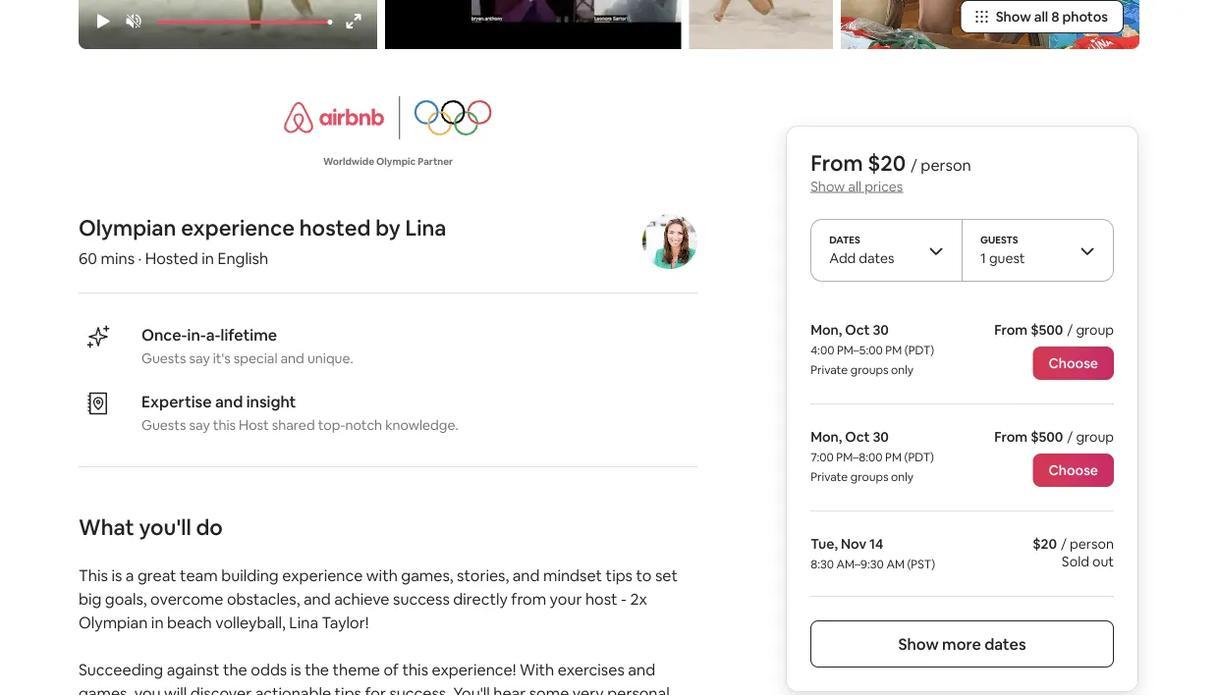 Task type: locate. For each thing, give the bounding box(es) containing it.
0 horizontal spatial this
[[213, 416, 236, 434]]

0 horizontal spatial games,
[[79, 683, 131, 696]]

14
[[870, 536, 884, 553]]

mon, inside 'mon, oct 30 7:00 pm–8:00 pm (pdt) private groups only'
[[811, 428, 842, 446]]

30 for mon, oct 30 4:00 pm–5:00 pm (pdt) private groups only
[[873, 321, 889, 339]]

games, down the succeeding
[[79, 683, 131, 696]]

1 vertical spatial from
[[995, 321, 1028, 339]]

tue,
[[811, 536, 838, 553]]

(pdt) right the pm–5:00
[[905, 343, 935, 358]]

show left 8
[[996, 8, 1032, 25]]

0 vertical spatial all
[[1035, 8, 1049, 25]]

prices
[[865, 177, 903, 195]]

1 mon, from the top
[[811, 321, 842, 339]]

top-
[[318, 416, 346, 434]]

mon, inside the mon, oct 30 4:00 pm–5:00 pm (pdt) private groups only
[[811, 321, 842, 339]]

2 groups from the top
[[851, 470, 889, 485]]

0 vertical spatial show
[[996, 8, 1032, 25]]

1 horizontal spatial show
[[899, 634, 939, 655]]

60
[[79, 248, 97, 268]]

groups inside 'mon, oct 30 7:00 pm–8:00 pm (pdt) private groups only'
[[851, 470, 889, 485]]

1 horizontal spatial games,
[[401, 565, 454, 585]]

the
[[223, 660, 247, 680], [305, 660, 329, 680]]

olympic
[[376, 155, 416, 167]]

1 vertical spatial private
[[811, 470, 848, 485]]

30 inside 'mon, oct 30 7:00 pm–8:00 pm (pdt) private groups only'
[[873, 428, 889, 446]]

oct inside 'mon, oct 30 7:00 pm–8:00 pm (pdt) private groups only'
[[845, 428, 870, 446]]

pm right pm–8:00
[[885, 450, 902, 465]]

expertise
[[142, 391, 212, 412]]

olympian up mins
[[79, 214, 176, 242]]

0 vertical spatial only
[[891, 363, 914, 378]]

1 vertical spatial say
[[189, 416, 210, 434]]

in left english
[[202, 248, 214, 268]]

0 vertical spatial $20
[[868, 149, 906, 177]]

$20
[[868, 149, 906, 177], [1033, 536, 1057, 553]]

oct for mon, oct 30 4:00 pm–5:00 pm (pdt) private groups only
[[845, 321, 870, 339]]

1 vertical spatial (pdt)
[[904, 450, 934, 465]]

show left more
[[899, 634, 939, 655]]

30 up pm–8:00
[[873, 428, 889, 446]]

0 horizontal spatial all
[[848, 177, 862, 195]]

2 (pdt) from the top
[[904, 450, 934, 465]]

groups
[[851, 363, 889, 378], [851, 470, 889, 485]]

this inside expertise and insight guests say this host shared top-notch knowledge.
[[213, 416, 236, 434]]

1 private from the top
[[811, 363, 848, 378]]

dates right more
[[985, 634, 1027, 655]]

2 choose link from the top
[[1033, 454, 1114, 487]]

0 vertical spatial experience
[[181, 214, 295, 242]]

2 group from the top
[[1076, 428, 1114, 446]]

0 vertical spatial mon,
[[811, 321, 842, 339]]

(pdt) right pm–8:00
[[904, 450, 934, 465]]

mins
[[101, 248, 135, 268]]

2 only from the top
[[891, 470, 914, 485]]

only
[[891, 363, 914, 378], [891, 470, 914, 485]]

0 vertical spatial games,
[[401, 565, 454, 585]]

-
[[621, 589, 627, 609]]

1 vertical spatial only
[[891, 470, 914, 485]]

only for mon, oct 30 7:00 pm–8:00 pm (pdt) private groups only
[[891, 470, 914, 485]]

of
[[384, 660, 399, 680]]

show all 8 photos link
[[961, 0, 1124, 33]]

/
[[911, 155, 918, 175], [1068, 321, 1073, 339], [1068, 428, 1073, 446], [1061, 536, 1067, 553]]

is inside succeeding against the odds is the theme of this experience! with exercises and games, you will discover actionable tips for success. you'll hear some very persona
[[291, 660, 301, 680]]

guests
[[981, 233, 1019, 246], [142, 350, 186, 367], [142, 416, 186, 434]]

1 $500 from the top
[[1031, 321, 1064, 339]]

only up the tue, nov 14 8:30 am–9:30 am (pst)
[[891, 470, 914, 485]]

say down expertise
[[189, 416, 210, 434]]

tips up -
[[606, 565, 633, 585]]

only inside 'mon, oct 30 7:00 pm–8:00 pm (pdt) private groups only'
[[891, 470, 914, 485]]

from $20 / person show all prices
[[811, 149, 971, 195]]

some
[[529, 683, 569, 696]]

30 inside the mon, oct 30 4:00 pm–5:00 pm (pdt) private groups only
[[873, 321, 889, 339]]

and
[[281, 350, 304, 367], [215, 391, 243, 412], [513, 565, 540, 585], [304, 589, 331, 609], [628, 660, 656, 680]]

0 vertical spatial private
[[811, 363, 848, 378]]

and up lina
[[304, 589, 331, 609]]

0 vertical spatial olympian
[[79, 214, 176, 242]]

worldwide olympic partner
[[323, 155, 453, 167]]

1 horizontal spatial the
[[305, 660, 329, 680]]

pm right the pm–5:00
[[886, 343, 902, 358]]

all left prices
[[848, 177, 862, 195]]

say
[[189, 350, 210, 367], [189, 416, 210, 434]]

1 vertical spatial show
[[811, 177, 845, 195]]

1 vertical spatial group
[[1076, 428, 1114, 446]]

1 choose link from the top
[[1033, 347, 1114, 380]]

2 horizontal spatial show
[[996, 8, 1032, 25]]

0 vertical spatial is
[[111, 565, 122, 585]]

0 vertical spatial groups
[[851, 363, 889, 378]]

2 vertical spatial from
[[995, 428, 1028, 446]]

show for show more dates
[[899, 634, 939, 655]]

0 vertical spatial 30
[[873, 321, 889, 339]]

pm inside 'mon, oct 30 7:00 pm–8:00 pm (pdt) private groups only'
[[885, 450, 902, 465]]

person inside from $20 / person show all prices
[[921, 155, 971, 175]]

this left host
[[213, 416, 236, 434]]

pm
[[886, 343, 902, 358], [885, 450, 902, 465]]

you'll
[[453, 683, 490, 696]]

1 group from the top
[[1076, 321, 1114, 339]]

goals,
[[105, 589, 147, 609]]

tue, nov 14 8:30 am–9:30 am (pst)
[[811, 536, 935, 572]]

1 horizontal spatial dates
[[985, 634, 1027, 655]]

only for mon, oct 30 4:00 pm–5:00 pm (pdt) private groups only
[[891, 363, 914, 378]]

a-
[[206, 325, 221, 345]]

0 vertical spatial pm
[[886, 343, 902, 358]]

0 vertical spatial dates
[[859, 250, 895, 267]]

is up actionable
[[291, 660, 301, 680]]

1 vertical spatial is
[[291, 660, 301, 680]]

very
[[573, 683, 604, 696]]

groups down pm–8:00
[[851, 470, 889, 485]]

private down 4:00
[[811, 363, 848, 378]]

0 horizontal spatial tips
[[335, 683, 362, 696]]

1 the from the left
[[223, 660, 247, 680]]

1 vertical spatial oct
[[845, 428, 870, 446]]

oct up the pm–5:00
[[845, 321, 870, 339]]

0 vertical spatial say
[[189, 350, 210, 367]]

0 vertical spatial choose
[[1049, 355, 1099, 372]]

0 horizontal spatial in
[[151, 613, 164, 633]]

mon,
[[811, 321, 842, 339], [811, 428, 842, 446]]

is left a
[[111, 565, 122, 585]]

oct
[[845, 321, 870, 339], [845, 428, 870, 446]]

the up "discover"
[[223, 660, 247, 680]]

guests inside guests 1 guest
[[981, 233, 1019, 246]]

team
[[180, 565, 218, 585]]

1 vertical spatial choose
[[1049, 462, 1099, 480]]

0 vertical spatial from $500 / group
[[995, 321, 1114, 339]]

guests up guest
[[981, 233, 1019, 246]]

experience up english
[[181, 214, 295, 242]]

games, inside this is a great team building experience with games, stories, and mindset tips to set big goals, overcome obstacles, and achieve success directly from your host - 2x olympian in beach volleyball, lina taylor!
[[401, 565, 454, 585]]

knowledge.
[[385, 416, 459, 434]]

show inside from $20 / person show all prices
[[811, 177, 845, 195]]

1 vertical spatial $500
[[1031, 428, 1064, 446]]

great
[[138, 565, 176, 585]]

dates right add
[[859, 250, 895, 267]]

add
[[829, 250, 856, 267]]

2 say from the top
[[189, 416, 210, 434]]

0 horizontal spatial dates
[[859, 250, 895, 267]]

insight
[[246, 391, 296, 412]]

oct for mon, oct 30 7:00 pm–8:00 pm (pdt) private groups only
[[845, 428, 870, 446]]

mon, up 4:00
[[811, 321, 842, 339]]

from for mon, oct 30 4:00 pm–5:00 pm (pdt) private groups only
[[995, 321, 1028, 339]]

and up host
[[215, 391, 243, 412]]

1 horizontal spatial this
[[402, 660, 429, 680]]

only inside the mon, oct 30 4:00 pm–5:00 pm (pdt) private groups only
[[891, 363, 914, 378]]

0 vertical spatial tips
[[606, 565, 633, 585]]

2 private from the top
[[811, 470, 848, 485]]

(pdt) inside 'mon, oct 30 7:00 pm–8:00 pm (pdt) private groups only'
[[904, 450, 934, 465]]

show left prices
[[811, 177, 845, 195]]

1 vertical spatial in
[[151, 613, 164, 633]]

show all 8 photos
[[996, 8, 1109, 25]]

0 vertical spatial choose link
[[1033, 347, 1114, 380]]

guests down once-
[[142, 350, 186, 367]]

1 vertical spatial from $500 / group
[[995, 428, 1114, 446]]

experience
[[181, 214, 295, 242], [282, 565, 363, 585]]

against
[[167, 660, 220, 680]]

0 vertical spatial $500
[[1031, 321, 1064, 339]]

choose
[[1049, 355, 1099, 372], [1049, 462, 1099, 480]]

1 choose from the top
[[1049, 355, 1099, 372]]

mon, up the 7:00
[[811, 428, 842, 446]]

pm for mon, oct 30 7:00 pm–8:00 pm (pdt) private groups only
[[885, 450, 902, 465]]

tips
[[606, 565, 633, 585], [335, 683, 362, 696]]

from $500 / group for mon, oct 30 4:00 pm–5:00 pm (pdt) private groups only
[[995, 321, 1114, 339]]

from
[[811, 149, 863, 177], [995, 321, 1028, 339], [995, 428, 1028, 446]]

olympic moment image
[[689, 0, 833, 49], [689, 0, 833, 49]]

obstacles,
[[227, 589, 300, 609]]

show more dates link
[[811, 621, 1114, 668]]

olympian down goals,
[[79, 613, 148, 633]]

1 vertical spatial 30
[[873, 428, 889, 446]]

show all prices button
[[811, 177, 903, 195]]

/ inside from $20 / person show all prices
[[911, 155, 918, 175]]

in inside this is a great team building experience with games, stories, and mindset tips to set big goals, overcome obstacles, and achieve success directly from your host - 2x olympian in beach volleyball, lina taylor!
[[151, 613, 164, 633]]

2 30 from the top
[[873, 428, 889, 446]]

1 groups from the top
[[851, 363, 889, 378]]

1 horizontal spatial is
[[291, 660, 301, 680]]

1 vertical spatial games,
[[79, 683, 131, 696]]

private inside the mon, oct 30 4:00 pm–5:00 pm (pdt) private groups only
[[811, 363, 848, 378]]

1 vertical spatial choose link
[[1033, 454, 1114, 487]]

dates for show more dates
[[985, 634, 1027, 655]]

pm inside the mon, oct 30 4:00 pm–5:00 pm (pdt) private groups only
[[886, 343, 902, 358]]

volleyball,
[[216, 613, 286, 633]]

learn more about the host, lina. image
[[643, 214, 698, 269], [643, 214, 698, 269]]

2 choose from the top
[[1049, 462, 1099, 480]]

audience image
[[385, 0, 681, 49], [385, 0, 681, 49]]

1 vertical spatial all
[[848, 177, 862, 195]]

2 oct from the top
[[845, 428, 870, 446]]

odds
[[251, 660, 287, 680]]

(pdt) inside the mon, oct 30 4:00 pm–5:00 pm (pdt) private groups only
[[905, 343, 935, 358]]

0 vertical spatial guests
[[981, 233, 1019, 246]]

0 horizontal spatial the
[[223, 660, 247, 680]]

0 vertical spatial person
[[921, 155, 971, 175]]

mon, for mon, oct 30 7:00 pm–8:00 pm (pdt) private groups only
[[811, 428, 842, 446]]

more
[[942, 634, 982, 655]]

30 up the pm–5:00
[[873, 321, 889, 339]]

2 vertical spatial show
[[899, 634, 939, 655]]

0 vertical spatial this
[[213, 416, 236, 434]]

1 only from the top
[[891, 363, 914, 378]]

the up actionable
[[305, 660, 329, 680]]

your
[[550, 589, 582, 609]]

1 30 from the top
[[873, 321, 889, 339]]

1 horizontal spatial person
[[1070, 536, 1114, 553]]

pm–8:00
[[836, 450, 883, 465]]

pm–5:00
[[837, 343, 883, 358]]

private inside 'mon, oct 30 7:00 pm–8:00 pm (pdt) private groups only'
[[811, 470, 848, 485]]

1 vertical spatial experience
[[282, 565, 363, 585]]

1 say from the top
[[189, 350, 210, 367]]

tips inside succeeding against the odds is the theme of this experience! with exercises and games, you will discover actionable tips for success. you'll hear some very persona
[[335, 683, 362, 696]]

worldwide
[[323, 155, 374, 167]]

0 vertical spatial in
[[202, 248, 214, 268]]

0 horizontal spatial person
[[921, 155, 971, 175]]

guests down expertise
[[142, 416, 186, 434]]

1 vertical spatial olympian
[[79, 613, 148, 633]]

tips down theme
[[335, 683, 362, 696]]

exercises
[[558, 660, 625, 680]]

$20 inside from $20 / person show all prices
[[868, 149, 906, 177]]

games, up success at bottom left
[[401, 565, 454, 585]]

1 vertical spatial person
[[1070, 536, 1114, 553]]

from $500 / group
[[995, 321, 1114, 339], [995, 428, 1114, 446]]

2 $500 from the top
[[1031, 428, 1064, 446]]

once-in-a-lifetime guests say it's special and unique.
[[142, 325, 354, 367]]

0 horizontal spatial $20
[[868, 149, 906, 177]]

1 horizontal spatial in
[[202, 248, 214, 268]]

dates for dates add dates
[[859, 250, 895, 267]]

2 vertical spatial guests
[[142, 416, 186, 434]]

1 (pdt) from the top
[[905, 343, 935, 358]]

0 horizontal spatial is
[[111, 565, 122, 585]]

$500 for mon, oct 30 7:00 pm–8:00 pm (pdt) private groups only
[[1031, 428, 1064, 446]]

mon, for mon, oct 30 4:00 pm–5:00 pm (pdt) private groups only
[[811, 321, 842, 339]]

1
[[981, 250, 986, 267]]

oct up pm–8:00
[[845, 428, 870, 446]]

1 vertical spatial tips
[[335, 683, 362, 696]]

unique.
[[307, 350, 354, 367]]

1 vertical spatial this
[[402, 660, 429, 680]]

to
[[636, 565, 652, 585]]

1 from $500 / group from the top
[[995, 321, 1114, 339]]

1 oct from the top
[[845, 321, 870, 339]]

discover
[[191, 683, 252, 696]]

and inside expertise and insight guests say this host shared top-notch knowledge.
[[215, 391, 243, 412]]

1 vertical spatial $20
[[1033, 536, 1057, 553]]

experience inside olympian experience hosted by lina 60 mins · hosted in english
[[181, 214, 295, 242]]

$20 left sold
[[1033, 536, 1057, 553]]

oct inside the mon, oct 30 4:00 pm–5:00 pm (pdt) private groups only
[[845, 321, 870, 339]]

say left it's
[[189, 350, 210, 367]]

0 vertical spatial from
[[811, 149, 863, 177]]

mindset
[[543, 565, 603, 585]]

dates inside 'dates add dates'
[[859, 250, 895, 267]]

all left 8
[[1035, 8, 1049, 25]]

in left the beach
[[151, 613, 164, 633]]

$20 up prices
[[868, 149, 906, 177]]

$20 inside $20 / person sold out
[[1033, 536, 1057, 553]]

2 olympian from the top
[[79, 613, 148, 633]]

succeeding
[[79, 660, 163, 680]]

in inside olympian experience hosted by lina 60 mins · hosted in english
[[202, 248, 214, 268]]

1 vertical spatial guests
[[142, 350, 186, 367]]

tips inside this is a great team building experience with games, stories, and mindset tips to set big goals, overcome obstacles, and achieve success directly from your host - 2x olympian in beach volleyball, lina taylor!
[[606, 565, 633, 585]]

private down the 7:00
[[811, 470, 848, 485]]

partner
[[418, 155, 453, 167]]

1 horizontal spatial tips
[[606, 565, 633, 585]]

dates
[[829, 233, 861, 246]]

and right exercises
[[628, 660, 656, 680]]

olympian inside olympian experience hosted by lina 60 mins · hosted in english
[[79, 214, 176, 242]]

2 from $500 / group from the top
[[995, 428, 1114, 446]]

1 vertical spatial groups
[[851, 470, 889, 485]]

only up 'mon, oct 30 7:00 pm–8:00 pm (pdt) private groups only' at the right of page
[[891, 363, 914, 378]]

and right special
[[281, 350, 304, 367]]

groups down the pm–5:00
[[851, 363, 889, 378]]

say inside once-in-a-lifetime guests say it's special and unique.
[[189, 350, 210, 367]]

big
[[79, 589, 102, 609]]

2 mon, from the top
[[811, 428, 842, 446]]

0 vertical spatial (pdt)
[[905, 343, 935, 358]]

groups inside the mon, oct 30 4:00 pm–5:00 pm (pdt) private groups only
[[851, 363, 889, 378]]

from inside from $20 / person show all prices
[[811, 149, 863, 177]]

1 olympian from the top
[[79, 214, 176, 242]]

experience up achieve
[[282, 565, 363, 585]]

0 vertical spatial oct
[[845, 321, 870, 339]]

experience photo 4 image
[[841, 0, 1140, 49], [841, 0, 1140, 49]]

1 horizontal spatial $20
[[1033, 536, 1057, 553]]

0 horizontal spatial show
[[811, 177, 845, 195]]

this up success.
[[402, 660, 429, 680]]

1 vertical spatial dates
[[985, 634, 1027, 655]]

0 vertical spatial group
[[1076, 321, 1114, 339]]

1 vertical spatial mon,
[[811, 428, 842, 446]]

1 vertical spatial pm
[[885, 450, 902, 465]]



Task type: describe. For each thing, give the bounding box(es) containing it.
it's
[[213, 350, 231, 367]]

shared
[[272, 416, 315, 434]]

lifetime
[[221, 325, 277, 345]]

$20 / person sold out
[[1033, 536, 1114, 571]]

from for mon, oct 30 7:00 pm–8:00 pm (pdt) private groups only
[[995, 428, 1028, 446]]

photos
[[1063, 8, 1109, 25]]

actionable
[[255, 683, 331, 696]]

for
[[365, 683, 386, 696]]

special
[[234, 350, 278, 367]]

mon, oct 30 7:00 pm–8:00 pm (pdt) private groups only
[[811, 428, 934, 485]]

what you'll do
[[79, 513, 223, 541]]

experience!
[[432, 660, 516, 680]]

·
[[138, 248, 142, 268]]

am–9:30
[[837, 557, 884, 572]]

you
[[134, 683, 161, 696]]

a
[[126, 565, 134, 585]]

guests inside expertise and insight guests say this host shared top-notch knowledge.
[[142, 416, 186, 434]]

lina
[[289, 613, 318, 633]]

overcome
[[150, 589, 223, 609]]

all inside from $20 / person show all prices
[[848, 177, 862, 195]]

stories,
[[457, 565, 509, 585]]

building
[[221, 565, 279, 585]]

this is a great team building experience with games, stories, and mindset tips to set big goals, overcome obstacles, and achieve success directly from your host - 2x olympian in beach volleyball, lina taylor!
[[79, 565, 678, 633]]

once-
[[142, 325, 187, 345]]

host
[[239, 416, 269, 434]]

notch
[[346, 416, 382, 434]]

hear
[[494, 683, 526, 696]]

groups for mon, oct 30 4:00 pm–5:00 pm (pdt) private groups only
[[851, 363, 889, 378]]

beach
[[167, 613, 212, 633]]

and up from
[[513, 565, 540, 585]]

hosted
[[299, 214, 371, 242]]

am
[[887, 557, 905, 572]]

say inside expertise and insight guests say this host shared top-notch knowledge.
[[189, 416, 210, 434]]

pm for mon, oct 30 4:00 pm–5:00 pm (pdt) private groups only
[[886, 343, 902, 358]]

30 for mon, oct 30 7:00 pm–8:00 pm (pdt) private groups only
[[873, 428, 889, 446]]

do
[[196, 513, 223, 541]]

groups for mon, oct 30 7:00 pm–8:00 pm (pdt) private groups only
[[851, 470, 889, 485]]

choose link for mon, oct 30 4:00 pm–5:00 pm (pdt) private groups only
[[1033, 347, 1114, 380]]

mon, oct 30 4:00 pm–5:00 pm (pdt) private groups only
[[811, 321, 935, 378]]

(pst)
[[907, 557, 935, 572]]

taylor!
[[322, 613, 369, 633]]

english
[[218, 248, 268, 268]]

(pdt) for mon, oct 30 4:00 pm–5:00 pm (pdt) private groups only
[[905, 343, 935, 358]]

(pdt) for mon, oct 30 7:00 pm–8:00 pm (pdt) private groups only
[[904, 450, 934, 465]]

guests 1 guest
[[981, 233, 1026, 267]]

nov
[[841, 536, 867, 553]]

show more dates
[[899, 634, 1027, 655]]

hosted
[[145, 248, 198, 268]]

2x
[[630, 589, 648, 609]]

guests inside once-in-a-lifetime guests say it's special and unique.
[[142, 350, 186, 367]]

guest
[[990, 250, 1026, 267]]

private for mon, oct 30 4:00 pm–5:00 pm (pdt) private groups only
[[811, 363, 848, 378]]

directly
[[453, 589, 508, 609]]

you'll
[[139, 513, 191, 541]]

and inside once-in-a-lifetime guests say it's special and unique.
[[281, 350, 304, 367]]

achieve
[[334, 589, 390, 609]]

success
[[393, 589, 450, 609]]

group for mon, oct 30 4:00 pm–5:00 pm (pdt) private groups only
[[1076, 321, 1114, 339]]

is inside this is a great team building experience with games, stories, and mindset tips to set big goals, overcome obstacles, and achieve success directly from your host - 2x olympian in beach volleyball, lina taylor!
[[111, 565, 122, 585]]

person inside $20 / person sold out
[[1070, 536, 1114, 553]]

7:00
[[811, 450, 834, 465]]

2 the from the left
[[305, 660, 329, 680]]

succeeding against the odds is the theme of this experience! with exercises and games, you will discover actionable tips for success. you'll hear some very persona
[[79, 660, 670, 696]]

from $500 / group for mon, oct 30 7:00 pm–8:00 pm (pdt) private groups only
[[995, 428, 1114, 446]]

sold
[[1062, 553, 1090, 571]]

experience inside this is a great team building experience with games, stories, and mindset tips to set big goals, overcome obstacles, and achieve success directly from your host - 2x olympian in beach volleyball, lina taylor!
[[282, 565, 363, 585]]

8:30
[[811, 557, 834, 572]]

airbnb logo plus olympics ring logo image
[[284, 96, 492, 139]]

with
[[520, 660, 554, 680]]

expertise and insight guests say this host shared top-notch knowledge.
[[142, 391, 459, 434]]

show for show all 8 photos
[[996, 8, 1032, 25]]

host
[[586, 589, 618, 609]]

4:00
[[811, 343, 835, 358]]

choose for mon, oct 30 4:00 pm–5:00 pm (pdt) private groups only
[[1049, 355, 1099, 372]]

what
[[79, 513, 134, 541]]

with
[[366, 565, 398, 585]]

this
[[79, 565, 108, 585]]

1 horizontal spatial all
[[1035, 8, 1049, 25]]

choose for mon, oct 30 7:00 pm–8:00 pm (pdt) private groups only
[[1049, 462, 1099, 480]]

olympian experience hosted by lina 60 mins · hosted in english
[[79, 214, 447, 268]]

private for mon, oct 30 7:00 pm–8:00 pm (pdt) private groups only
[[811, 470, 848, 485]]

will
[[164, 683, 187, 696]]

and inside succeeding against the odds is the theme of this experience! with exercises and games, you will discover actionable tips for success. you'll hear some very persona
[[628, 660, 656, 680]]

$500 for mon, oct 30 4:00 pm–5:00 pm (pdt) private groups only
[[1031, 321, 1064, 339]]

set
[[655, 565, 678, 585]]

in-
[[187, 325, 206, 345]]

olympian inside this is a great team building experience with games, stories, and mindset tips to set big goals, overcome obstacles, and achieve success directly from your host - 2x olympian in beach volleyball, lina taylor!
[[79, 613, 148, 633]]

choose link for mon, oct 30 7:00 pm–8:00 pm (pdt) private groups only
[[1033, 454, 1114, 487]]

games, inside succeeding against the odds is the theme of this experience! with exercises and games, you will discover actionable tips for success. you'll hear some very persona
[[79, 683, 131, 696]]

this inside succeeding against the odds is the theme of this experience! with exercises and games, you will discover actionable tips for success. you'll hear some very persona
[[402, 660, 429, 680]]

out
[[1093, 553, 1114, 571]]

dates add dates
[[829, 233, 895, 267]]

success.
[[390, 683, 450, 696]]

group for mon, oct 30 7:00 pm–8:00 pm (pdt) private groups only
[[1076, 428, 1114, 446]]

/ inside $20 / person sold out
[[1061, 536, 1067, 553]]

by lina
[[376, 214, 447, 242]]



Task type: vqa. For each thing, say whether or not it's contained in the screenshot.
1st THE GROUP from the top
yes



